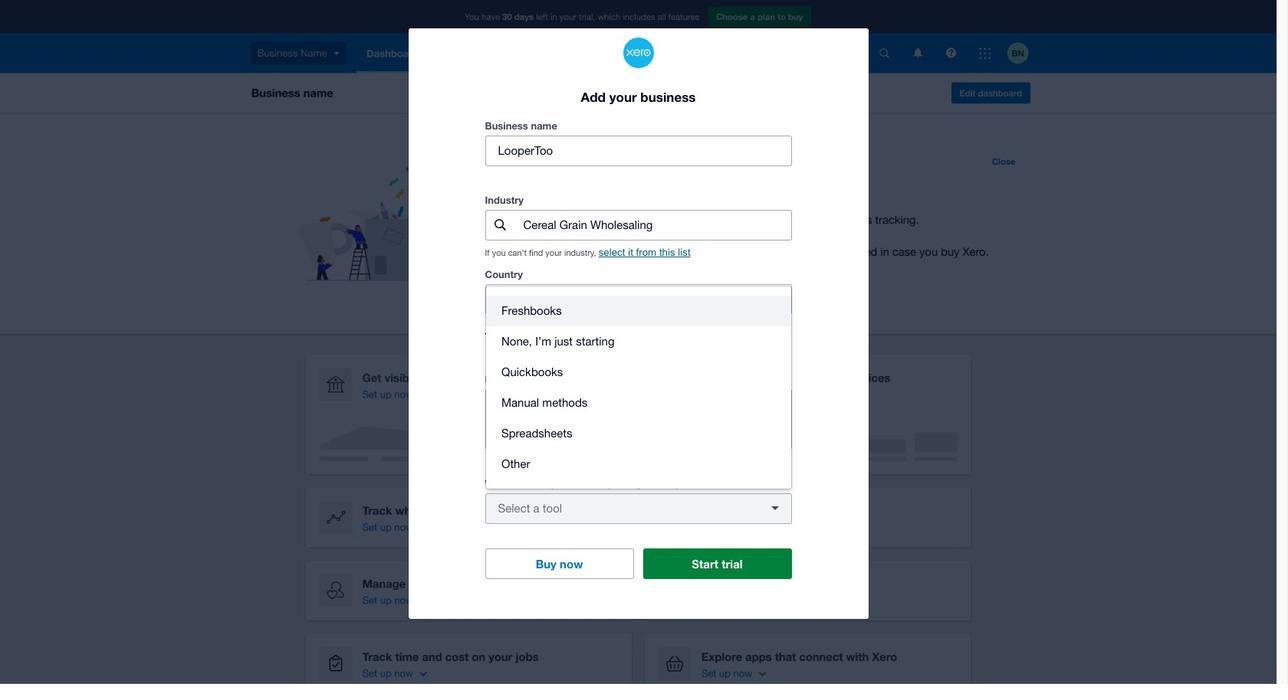 Task type: describe. For each thing, give the bounding box(es) containing it.
(utc-
[[531, 332, 554, 341]]

yes
[[514, 398, 532, 411]]

industry,
[[564, 248, 596, 258]]

group containing freshbooks
[[486, 287, 791, 489]]

me
[[575, 428, 591, 441]]

2 vertical spatial you
[[551, 478, 568, 490]]

buy now button
[[485, 549, 634, 580]]

no, it's just me
[[514, 428, 591, 441]]

are
[[533, 478, 548, 490]]

Country field
[[486, 285, 755, 314]]

what
[[485, 478, 509, 490]]

find
[[529, 248, 543, 258]]

start
[[692, 557, 718, 571]]

i'm
[[535, 335, 551, 348]]

other button
[[486, 449, 791, 480]]

add
[[581, 89, 606, 105]]

eastern
[[579, 332, 608, 341]]

05:00)
[[554, 332, 577, 341]]

now
[[560, 557, 583, 571]]

manual methods button
[[486, 388, 791, 419]]

business
[[485, 120, 528, 132]]

business name
[[485, 120, 557, 132]]

a
[[533, 502, 540, 515]]

methods
[[542, 396, 588, 409]]

select
[[498, 502, 530, 515]]

what tool are you currently using to run your business?
[[485, 478, 747, 490]]

manual methods
[[501, 396, 588, 409]]

buy
[[536, 557, 557, 571]]

buy now
[[536, 557, 583, 571]]

employees?
[[546, 373, 603, 386]]

country
[[485, 268, 523, 281]]

select a tool
[[498, 502, 562, 515]]

start trial
[[692, 557, 743, 571]]

spreadsheets button
[[486, 419, 791, 449]]

starting
[[576, 335, 615, 348]]

0 horizontal spatial time
[[485, 331, 505, 341]]

run
[[657, 478, 673, 490]]

start trial button
[[643, 549, 792, 580]]

just for it's
[[554, 428, 572, 441]]

canada)
[[655, 332, 686, 341]]

if
[[485, 248, 490, 258]]

add your business
[[581, 89, 696, 105]]

trial
[[722, 557, 743, 571]]

from
[[636, 247, 656, 258]]

select it from this list button
[[599, 247, 691, 258]]

xero image
[[623, 38, 654, 68]]

quickbooks button
[[486, 357, 791, 388]]

select
[[599, 247, 625, 258]]

do you have employees?
[[485, 373, 603, 386]]



Task type: vqa. For each thing, say whether or not it's contained in the screenshot.
Buy now
yes



Task type: locate. For each thing, give the bounding box(es) containing it.
tool right a
[[543, 502, 562, 515]]

just
[[554, 335, 573, 348], [554, 428, 572, 441]]

spreadsheets
[[501, 427, 572, 440]]

none,
[[501, 335, 532, 348]]

currently
[[571, 478, 613, 490]]

time inside time zone: (utc-05:00) eastern time (us & canada)
[[610, 332, 629, 341]]

0 vertical spatial tool
[[512, 478, 531, 490]]

0 horizontal spatial tool
[[512, 478, 531, 490]]

list box
[[486, 287, 791, 489]]

your right the run
[[675, 478, 697, 490]]

no,
[[514, 428, 532, 441]]

1 horizontal spatial your
[[609, 89, 637, 105]]

your right add
[[609, 89, 637, 105]]

just right i'm
[[554, 335, 573, 348]]

just inside do you have employees? group
[[554, 428, 572, 441]]

you inside if you can't find your industry, select it from this list
[[492, 248, 506, 258]]

time left the zone:
[[485, 331, 505, 341]]

you
[[492, 248, 506, 258], [501, 373, 518, 386], [551, 478, 568, 490]]

0 vertical spatial your
[[609, 89, 637, 105]]

0 horizontal spatial your
[[545, 248, 562, 258]]

you for can't
[[492, 248, 506, 258]]

time
[[485, 331, 505, 341], [610, 332, 629, 341]]

your
[[609, 89, 637, 105], [545, 248, 562, 258], [675, 478, 697, 490]]

time left the (us
[[610, 332, 629, 341]]

2 horizontal spatial your
[[675, 478, 697, 490]]

1 vertical spatial your
[[545, 248, 562, 258]]

this
[[659, 247, 675, 258]]

0 vertical spatial just
[[554, 335, 573, 348]]

tool inside popup button
[[543, 502, 562, 515]]

manual
[[501, 396, 539, 409]]

do you have employees? group
[[485, 389, 792, 450]]

your inside if you can't find your industry, select it from this list
[[545, 248, 562, 258]]

1 vertical spatial you
[[501, 373, 518, 386]]

Business name field
[[486, 136, 791, 166]]

tool
[[512, 478, 531, 490], [543, 502, 562, 515]]

clear image
[[761, 284, 792, 315]]

you for have
[[501, 373, 518, 386]]

0 vertical spatial you
[[492, 248, 506, 258]]

1 vertical spatial just
[[554, 428, 572, 441]]

it's
[[535, 428, 550, 441]]

list box containing freshbooks
[[486, 287, 791, 489]]

Industry field
[[522, 211, 791, 240]]

just for i'm
[[554, 335, 573, 348]]

you right 'do'
[[501, 373, 518, 386]]

have
[[521, 373, 544, 386]]

freshbooks
[[501, 304, 562, 317]]

1 horizontal spatial time
[[610, 332, 629, 341]]

tool left are
[[512, 478, 531, 490]]

name
[[531, 120, 557, 132]]

business
[[640, 89, 696, 105]]

just right it's
[[554, 428, 572, 441]]

it
[[628, 247, 633, 258]]

business?
[[699, 478, 747, 490]]

you right are
[[551, 478, 568, 490]]

none, i'm just starting button
[[486, 327, 791, 357]]

time zone: (utc-05:00) eastern time (us & canada)
[[485, 331, 686, 341]]

just inside button
[[554, 335, 573, 348]]

do
[[485, 373, 498, 386]]

group
[[486, 287, 791, 489]]

zone:
[[507, 331, 529, 341]]

none, i'm just starting
[[501, 335, 615, 348]]

using
[[616, 478, 642, 490]]

select a tool button
[[485, 494, 792, 524]]

1 horizontal spatial tool
[[543, 502, 562, 515]]

2 vertical spatial your
[[675, 478, 697, 490]]

freshbooks button
[[486, 296, 791, 327]]

your right find
[[545, 248, 562, 258]]

(us
[[631, 332, 645, 341]]

industry
[[485, 194, 524, 206]]

can't
[[508, 248, 527, 258]]

other
[[501, 458, 530, 471]]

&
[[647, 332, 653, 341]]

quickbooks
[[501, 366, 563, 379]]

you right if
[[492, 248, 506, 258]]

search icon image
[[495, 220, 506, 231]]

if you can't find your industry, select it from this list
[[485, 247, 691, 258]]

1 vertical spatial tool
[[543, 502, 562, 515]]

to
[[645, 478, 654, 490]]

list
[[678, 247, 691, 258]]



